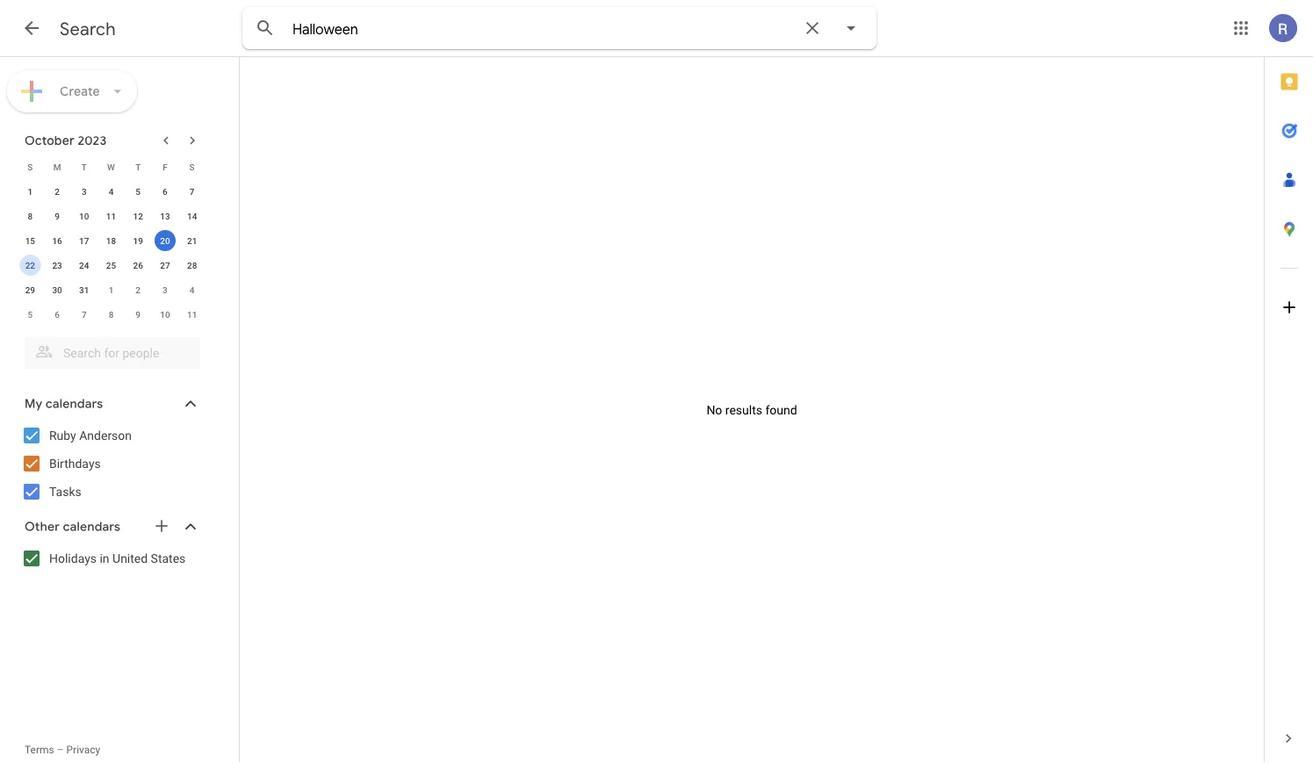 Task type: vqa. For each thing, say whether or not it's contained in the screenshot.
10:55am
no



Task type: locate. For each thing, give the bounding box(es) containing it.
row down 2023
[[17, 155, 206, 179]]

2
[[55, 186, 60, 197], [136, 285, 141, 295]]

2 up november 9 element
[[136, 285, 141, 295]]

0 horizontal spatial 2
[[55, 186, 60, 197]]

None search field
[[243, 7, 877, 49]]

row group
[[17, 179, 206, 327]]

10 for "november 10" element
[[160, 309, 170, 320]]

1 t from the left
[[82, 162, 87, 172]]

calendars
[[46, 396, 103, 412], [63, 519, 120, 535]]

november 3 element
[[155, 279, 176, 301]]

1 vertical spatial 4
[[190, 285, 195, 295]]

1 horizontal spatial 6
[[163, 186, 168, 197]]

12 element
[[128, 206, 149, 227]]

4
[[109, 186, 114, 197], [190, 285, 195, 295]]

tab list
[[1266, 57, 1314, 714]]

11 down november 4 'element'
[[187, 309, 197, 320]]

23 element
[[47, 255, 68, 276]]

12
[[133, 211, 143, 221]]

no
[[707, 403, 723, 418]]

31
[[79, 285, 89, 295]]

1 down 25 element
[[109, 285, 114, 295]]

calendars for my calendars
[[46, 396, 103, 412]]

1 vertical spatial 6
[[55, 309, 60, 320]]

9 down november 2 element at the top left of the page
[[136, 309, 141, 320]]

results
[[726, 403, 763, 418]]

november 5 element
[[20, 304, 41, 325]]

5 row from the top
[[17, 253, 206, 278]]

9
[[55, 211, 60, 221], [136, 309, 141, 320]]

7 down 31 element
[[82, 309, 87, 320]]

calendars inside "dropdown button"
[[63, 519, 120, 535]]

my calendars button
[[4, 390, 218, 418]]

0 horizontal spatial t
[[82, 162, 87, 172]]

3 up "november 10" element
[[163, 285, 168, 295]]

2 down m
[[55, 186, 60, 197]]

row containing 5
[[17, 302, 206, 327]]

20
[[160, 236, 170, 246]]

terms – privacy
[[25, 744, 100, 757]]

25
[[106, 260, 116, 271]]

11 inside 11 element
[[106, 211, 116, 221]]

1 up 15 element
[[28, 186, 33, 197]]

11 element
[[101, 206, 122, 227]]

row containing 1
[[17, 179, 206, 204]]

0 vertical spatial 8
[[28, 211, 33, 221]]

10 inside 'element'
[[79, 211, 89, 221]]

row containing 15
[[17, 228, 206, 253]]

1 vertical spatial 9
[[136, 309, 141, 320]]

november 7 element
[[74, 304, 95, 325]]

tasks
[[49, 485, 81, 499]]

search
[[60, 18, 116, 40]]

0 vertical spatial 1
[[28, 186, 33, 197]]

17 element
[[74, 230, 95, 251]]

5
[[136, 186, 141, 197], [28, 309, 33, 320]]

7 inside "element"
[[82, 309, 87, 320]]

t right m
[[82, 162, 87, 172]]

22 cell
[[17, 253, 44, 278]]

0 vertical spatial 10
[[79, 211, 89, 221]]

14
[[187, 211, 197, 221]]

0 horizontal spatial 4
[[109, 186, 114, 197]]

1 vertical spatial 1
[[109, 285, 114, 295]]

united
[[113, 551, 148, 566]]

1 vertical spatial 11
[[187, 309, 197, 320]]

7
[[190, 186, 195, 197], [82, 309, 87, 320]]

10
[[79, 211, 89, 221], [160, 309, 170, 320]]

3 row from the top
[[17, 204, 206, 228]]

f
[[163, 162, 168, 172]]

1
[[28, 186, 33, 197], [109, 285, 114, 295]]

0 horizontal spatial 3
[[82, 186, 87, 197]]

1 horizontal spatial s
[[189, 162, 195, 172]]

t left the f
[[135, 162, 141, 172]]

0 vertical spatial 5
[[136, 186, 141, 197]]

26 element
[[128, 255, 149, 276]]

november 6 element
[[47, 304, 68, 325]]

1 vertical spatial 5
[[28, 309, 33, 320]]

11
[[106, 211, 116, 221], [187, 309, 197, 320]]

november 1 element
[[101, 279, 122, 301]]

0 horizontal spatial 8
[[28, 211, 33, 221]]

0 vertical spatial calendars
[[46, 396, 103, 412]]

s left m
[[28, 162, 33, 172]]

row containing 8
[[17, 204, 206, 228]]

22 element
[[20, 255, 41, 276]]

9 inside november 9 element
[[136, 309, 141, 320]]

6
[[163, 186, 168, 197], [55, 309, 60, 320]]

–
[[57, 744, 64, 757]]

calendars inside dropdown button
[[46, 396, 103, 412]]

my calendars
[[25, 396, 103, 412]]

create button
[[7, 70, 137, 112]]

11 inside november 11 element
[[187, 309, 197, 320]]

24
[[79, 260, 89, 271]]

2023
[[78, 133, 107, 149]]

t
[[82, 162, 87, 172], [135, 162, 141, 172]]

holidays in united states
[[49, 551, 186, 566]]

11 up 18
[[106, 211, 116, 221]]

1 horizontal spatial 10
[[160, 309, 170, 320]]

0 horizontal spatial 10
[[79, 211, 89, 221]]

0 vertical spatial 2
[[55, 186, 60, 197]]

0 horizontal spatial 11
[[106, 211, 116, 221]]

s right the f
[[189, 162, 195, 172]]

27 element
[[155, 255, 176, 276]]

2 row from the top
[[17, 179, 206, 204]]

ruby
[[49, 428, 76, 443]]

7 row from the top
[[17, 302, 206, 327]]

10 up 17
[[79, 211, 89, 221]]

anderson
[[79, 428, 132, 443]]

1 horizontal spatial 1
[[109, 285, 114, 295]]

holidays
[[49, 551, 97, 566]]

row up november 1 element
[[17, 253, 206, 278]]

calendars up ruby
[[46, 396, 103, 412]]

1 horizontal spatial 8
[[109, 309, 114, 320]]

10 down november 3 element
[[160, 309, 170, 320]]

other calendars button
[[4, 513, 218, 541]]

6 up 13 element
[[163, 186, 168, 197]]

1 horizontal spatial 3
[[163, 285, 168, 295]]

1 horizontal spatial t
[[135, 162, 141, 172]]

row
[[17, 155, 206, 179], [17, 179, 206, 204], [17, 204, 206, 228], [17, 228, 206, 253], [17, 253, 206, 278], [17, 278, 206, 302], [17, 302, 206, 327]]

29
[[25, 285, 35, 295]]

23
[[52, 260, 62, 271]]

m
[[53, 162, 61, 172]]

4 row from the top
[[17, 228, 206, 253]]

3 up 10 'element'
[[82, 186, 87, 197]]

1 vertical spatial 10
[[160, 309, 170, 320]]

row group containing 1
[[17, 179, 206, 327]]

5 down 29 element
[[28, 309, 33, 320]]

1 vertical spatial 7
[[82, 309, 87, 320]]

row up 18 element
[[17, 204, 206, 228]]

8 up 15 element
[[28, 211, 33, 221]]

13 element
[[155, 206, 176, 227]]

0 vertical spatial 11
[[106, 211, 116, 221]]

15
[[25, 236, 35, 246]]

5 inside november 5 element
[[28, 309, 33, 320]]

None search field
[[0, 330, 218, 369]]

0 horizontal spatial 1
[[28, 186, 33, 197]]

privacy link
[[66, 744, 100, 757]]

8
[[28, 211, 33, 221], [109, 309, 114, 320]]

1 horizontal spatial 7
[[190, 186, 195, 197]]

28
[[187, 260, 197, 271]]

w
[[107, 162, 115, 172]]

15 element
[[20, 230, 41, 251]]

10 for 10 'element'
[[79, 211, 89, 221]]

row down november 1 element
[[17, 302, 206, 327]]

row down 25 element
[[17, 278, 206, 302]]

17
[[79, 236, 89, 246]]

calendars for other calendars
[[63, 519, 120, 535]]

19 element
[[128, 230, 149, 251]]

october 2023 grid
[[17, 155, 206, 327]]

9 up 16 element
[[55, 211, 60, 221]]

november 11 element
[[182, 304, 203, 325]]

4 inside 'element'
[[190, 285, 195, 295]]

4 up 11 element
[[109, 186, 114, 197]]

1 horizontal spatial 9
[[136, 309, 141, 320]]

8 down november 1 element
[[109, 309, 114, 320]]

0 horizontal spatial 5
[[28, 309, 33, 320]]

1 horizontal spatial 4
[[190, 285, 195, 295]]

clear search image
[[795, 11, 831, 46]]

1 horizontal spatial 11
[[187, 309, 197, 320]]

0 vertical spatial 4
[[109, 186, 114, 197]]

0 horizontal spatial s
[[28, 162, 33, 172]]

24 element
[[74, 255, 95, 276]]

1 horizontal spatial 2
[[136, 285, 141, 295]]

other
[[25, 519, 60, 535]]

3
[[82, 186, 87, 197], [163, 285, 168, 295]]

1 vertical spatial calendars
[[63, 519, 120, 535]]

1 horizontal spatial 5
[[136, 186, 141, 197]]

october
[[25, 133, 75, 149]]

7 up 14 element
[[190, 186, 195, 197]]

20 cell
[[152, 228, 179, 253]]

row down w on the left
[[17, 179, 206, 204]]

6 row from the top
[[17, 278, 206, 302]]

calendars up in at left bottom
[[63, 519, 120, 535]]

0 vertical spatial 6
[[163, 186, 168, 197]]

0 horizontal spatial 7
[[82, 309, 87, 320]]

19
[[133, 236, 143, 246]]

0 horizontal spatial 9
[[55, 211, 60, 221]]

6 down 30 element
[[55, 309, 60, 320]]

s
[[28, 162, 33, 172], [189, 162, 195, 172]]

row up 25 element
[[17, 228, 206, 253]]

5 up 12 element
[[136, 186, 141, 197]]

4 up november 11 element
[[190, 285, 195, 295]]

0 horizontal spatial 6
[[55, 309, 60, 320]]

1 row from the top
[[17, 155, 206, 179]]

21
[[187, 236, 197, 246]]

18
[[106, 236, 116, 246]]

1 vertical spatial 3
[[163, 285, 168, 295]]



Task type: describe. For each thing, give the bounding box(es) containing it.
terms
[[25, 744, 54, 757]]

birthdays
[[49, 457, 101, 471]]

other calendars
[[25, 519, 120, 535]]

29 element
[[20, 279, 41, 301]]

25 element
[[101, 255, 122, 276]]

1 vertical spatial 8
[[109, 309, 114, 320]]

privacy
[[66, 744, 100, 757]]

3 inside november 3 element
[[163, 285, 168, 295]]

november 9 element
[[128, 304, 149, 325]]

found
[[766, 403, 798, 418]]

16 element
[[47, 230, 68, 251]]

20, today element
[[155, 230, 176, 251]]

16
[[52, 236, 62, 246]]

november 4 element
[[182, 279, 203, 301]]

row containing 22
[[17, 253, 206, 278]]

row containing 29
[[17, 278, 206, 302]]

13
[[160, 211, 170, 221]]

november 10 element
[[155, 304, 176, 325]]

6 inside november 6 element
[[55, 309, 60, 320]]

search heading
[[60, 18, 116, 40]]

27
[[160, 260, 170, 271]]

10 element
[[74, 206, 95, 227]]

my
[[25, 396, 43, 412]]

Search text field
[[293, 20, 792, 38]]

go back image
[[21, 18, 42, 39]]

14 element
[[182, 206, 203, 227]]

0 vertical spatial 7
[[190, 186, 195, 197]]

in
[[100, 551, 110, 566]]

my calendars list
[[4, 422, 218, 506]]

search image
[[248, 11, 283, 46]]

Search for people text field
[[35, 337, 190, 369]]

11 for november 11 element
[[187, 309, 197, 320]]

0 vertical spatial 3
[[82, 186, 87, 197]]

no results found
[[707, 403, 798, 418]]

18 element
[[101, 230, 122, 251]]

row containing s
[[17, 155, 206, 179]]

2 t from the left
[[135, 162, 141, 172]]

states
[[151, 551, 186, 566]]

11 for 11 element
[[106, 211, 116, 221]]

november 8 element
[[101, 304, 122, 325]]

30
[[52, 285, 62, 295]]

october 2023
[[25, 133, 107, 149]]

31 element
[[74, 279, 95, 301]]

0 vertical spatial 9
[[55, 211, 60, 221]]

create
[[60, 83, 100, 99]]

30 element
[[47, 279, 68, 301]]

1 inside november 1 element
[[109, 285, 114, 295]]

search options image
[[834, 11, 869, 46]]

21 element
[[182, 230, 203, 251]]

1 vertical spatial 2
[[136, 285, 141, 295]]

ruby anderson
[[49, 428, 132, 443]]

november 2 element
[[128, 279, 149, 301]]

22
[[25, 260, 35, 271]]

1 s from the left
[[28, 162, 33, 172]]

add other calendars image
[[153, 518, 170, 535]]

26
[[133, 260, 143, 271]]

terms link
[[25, 744, 54, 757]]

2 s from the left
[[189, 162, 195, 172]]

28 element
[[182, 255, 203, 276]]



